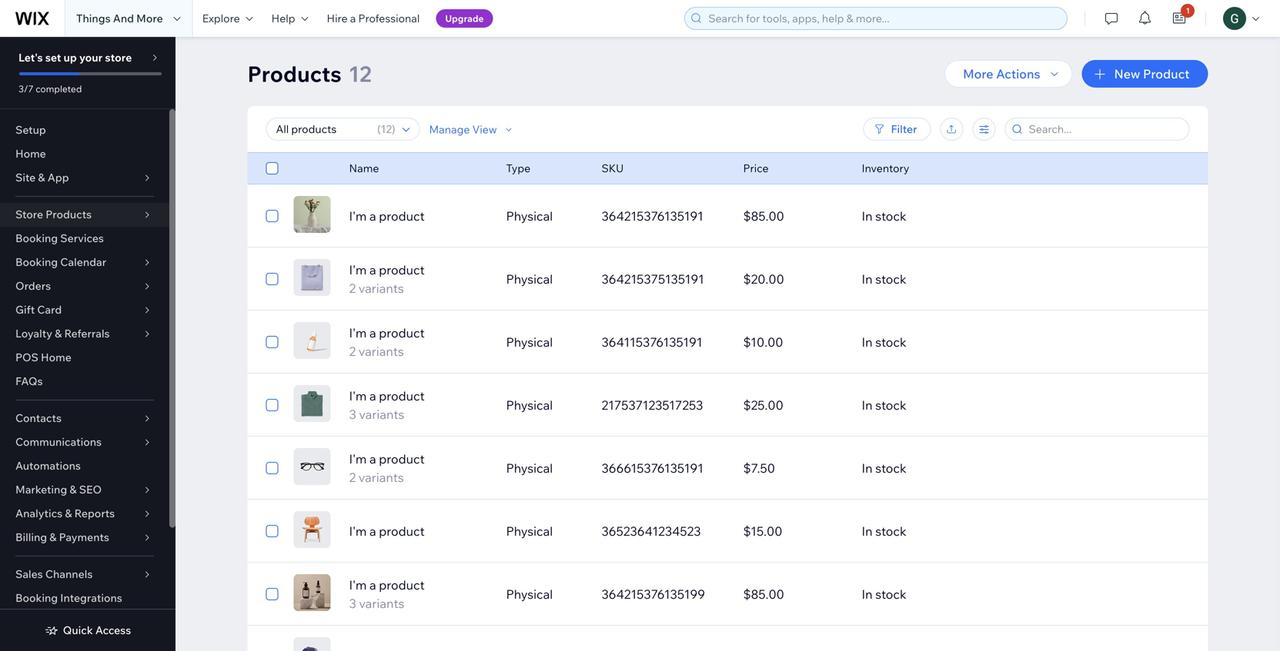 Task type: vqa. For each thing, say whether or not it's contained in the screenshot.


Task type: describe. For each thing, give the bounding box(es) containing it.
analytics
[[15, 507, 62, 521]]

things and more
[[76, 12, 163, 25]]

i'm for 364215376135199
[[349, 578, 367, 593]]

i'm a product 2 variants for 364215375135191
[[349, 262, 425, 296]]

view
[[472, 123, 497, 136]]

gift card
[[15, 303, 62, 317]]

marketing & seo
[[15, 483, 102, 497]]

Unsaved view field
[[271, 119, 373, 140]]

card
[[37, 303, 62, 317]]

in for 217537123517253
[[862, 398, 873, 413]]

3/7
[[18, 83, 33, 95]]

booking services link
[[0, 227, 169, 251]]

364215376135199 link
[[592, 577, 734, 613]]

$25.00
[[743, 398, 783, 413]]

in stock for 364215376135191
[[862, 209, 906, 224]]

marketing
[[15, 483, 67, 497]]

sales channels button
[[0, 563, 169, 587]]

store
[[105, 51, 132, 64]]

stock for 364215376135191
[[875, 209, 906, 224]]

& for loyalty
[[55, 327, 62, 341]]

physical link for 364215376135199
[[497, 577, 592, 613]]

366615376135191
[[602, 461, 703, 476]]

364215375135191 link
[[592, 261, 734, 298]]

in for 364115376135191
[[862, 335, 873, 350]]

seo
[[79, 483, 102, 497]]

new product
[[1114, 66, 1190, 82]]

Search... field
[[1024, 119, 1184, 140]]

faqs link
[[0, 370, 169, 394]]

36523641234523
[[602, 524, 701, 540]]

referrals
[[64, 327, 110, 341]]

sku
[[602, 162, 624, 175]]

& for billing
[[49, 531, 57, 545]]

communications button
[[0, 431, 169, 455]]

2 for 364115376135191
[[349, 344, 356, 359]]

i'm a product link for 36523641234523
[[340, 523, 497, 541]]

12 for products 12
[[348, 60, 372, 87]]

0 vertical spatial home
[[15, 147, 46, 160]]

366615376135191 link
[[592, 450, 734, 487]]

in stock link for 217537123517253
[[852, 387, 1143, 424]]

364115376135191 link
[[592, 324, 734, 361]]

product for 364215375135191
[[379, 262, 425, 278]]

explore
[[202, 12, 240, 25]]

physical link for 36523641234523
[[497, 513, 592, 550]]

$20.00 link
[[734, 261, 852, 298]]

analytics & reports
[[15, 507, 115, 521]]

physical link for 364215375135191
[[497, 261, 592, 298]]

products inside dropdown button
[[46, 208, 92, 221]]

& for site
[[38, 171, 45, 184]]

quick
[[63, 624, 93, 638]]

manage view
[[429, 123, 497, 136]]

contacts
[[15, 412, 62, 425]]

product for 364115376135191
[[379, 326, 425, 341]]

$7.50
[[743, 461, 775, 476]]

things
[[76, 12, 111, 25]]

$15.00 link
[[734, 513, 852, 550]]

in stock for 366615376135191
[[862, 461, 906, 476]]

channels
[[45, 568, 93, 582]]

orders
[[15, 279, 51, 293]]

setup
[[15, 123, 46, 137]]

1
[[1186, 6, 1190, 15]]

analytics & reports button
[[0, 503, 169, 527]]

stock for 364115376135191
[[875, 335, 906, 350]]

364215376135199
[[602, 587, 705, 603]]

i'm a product link for 364215376135191
[[340, 207, 497, 226]]

physical for 364215376135199
[[506, 587, 553, 603]]

1 button
[[1163, 0, 1196, 37]]

loyalty & referrals
[[15, 327, 110, 341]]

in stock link for 364215375135191
[[852, 261, 1143, 298]]

1 vertical spatial home
[[41, 351, 71, 364]]

more inside dropdown button
[[963, 66, 993, 82]]

in for 364215376135191
[[862, 209, 873, 224]]

site & app button
[[0, 166, 169, 190]]

site
[[15, 171, 36, 184]]

$15.00
[[743, 524, 782, 540]]

payments
[[59, 531, 109, 545]]

store products button
[[0, 203, 169, 227]]

6 i'm from the top
[[349, 524, 367, 540]]

booking for booking calendar
[[15, 256, 58, 269]]

i'm a product 3 variants for 217537123517253
[[349, 389, 425, 423]]

i'm for 366615376135191
[[349, 452, 367, 467]]

actions
[[996, 66, 1040, 82]]

app
[[48, 171, 69, 184]]

let's set up your store
[[18, 51, 132, 64]]

36523641234523 link
[[592, 513, 734, 550]]

$10.00 link
[[734, 324, 852, 361]]

in stock for 364215376135199
[[862, 587, 906, 603]]

product for 364215376135199
[[379, 578, 425, 593]]

i'm a product 3 variants for 364215376135199
[[349, 578, 425, 612]]

loyalty
[[15, 327, 52, 341]]

booking for booking integrations
[[15, 592, 58, 605]]

& for analytics
[[65, 507, 72, 521]]

$85.00 for 364215376135191
[[743, 209, 784, 224]]

site & app
[[15, 171, 69, 184]]

gift card button
[[0, 299, 169, 323]]

products 12
[[247, 60, 372, 87]]

364115376135191
[[602, 335, 702, 350]]

in stock for 36523641234523
[[862, 524, 906, 540]]

new product button
[[1082, 60, 1208, 88]]

physical link for 364115376135191
[[497, 324, 592, 361]]

automations
[[15, 460, 81, 473]]

2 for 366615376135191
[[349, 470, 356, 486]]

professional
[[358, 12, 420, 25]]

sales channels
[[15, 568, 93, 582]]

i'm a product 2 variants for 364115376135191
[[349, 326, 425, 359]]

0 vertical spatial products
[[247, 60, 342, 87]]

217537123517253
[[602, 398, 703, 413]]

sales
[[15, 568, 43, 582]]

physical link for 366615376135191
[[497, 450, 592, 487]]

let's
[[18, 51, 43, 64]]

more actions button
[[945, 60, 1073, 88]]

product for 217537123517253
[[379, 389, 425, 404]]

physical for 217537123517253
[[506, 398, 553, 413]]

364215376135191
[[602, 209, 703, 224]]

product for 366615376135191
[[379, 452, 425, 467]]

integrations
[[60, 592, 122, 605]]

$85.00 for 364215376135199
[[743, 587, 784, 603]]

hire
[[327, 12, 348, 25]]

physical for 364115376135191
[[506, 335, 553, 350]]

pos
[[15, 351, 38, 364]]

hire a professional link
[[318, 0, 429, 37]]

automations link
[[0, 455, 169, 479]]

your
[[79, 51, 103, 64]]

3/7 completed
[[18, 83, 82, 95]]



Task type: locate. For each thing, give the bounding box(es) containing it.
store products
[[15, 208, 92, 221]]

more
[[136, 12, 163, 25], [963, 66, 993, 82]]

1 vertical spatial $85.00 link
[[734, 577, 852, 613]]

physical for 364215376135191
[[506, 209, 553, 224]]

variants for 364115376135191
[[359, 344, 404, 359]]

2 i'm a product 2 variants from the top
[[349, 326, 425, 359]]

in stock link for 364115376135191
[[852, 324, 1143, 361]]

1 in stock from the top
[[862, 209, 906, 224]]

physical link for 364215376135191
[[497, 198, 592, 235]]

faqs
[[15, 375, 43, 388]]

0 vertical spatial $85.00 link
[[734, 198, 852, 235]]

2
[[349, 281, 356, 296], [349, 344, 356, 359], [349, 470, 356, 486]]

i'm a product 2 variants
[[349, 262, 425, 296], [349, 326, 425, 359], [349, 452, 425, 486]]

$85.00 link
[[734, 198, 852, 235], [734, 577, 852, 613]]

booking calendar button
[[0, 251, 169, 275]]

1 physical link from the top
[[497, 198, 592, 235]]

4 i'm from the top
[[349, 389, 367, 404]]

gift
[[15, 303, 35, 317]]

stock for 364215375135191
[[875, 272, 906, 287]]

in for 364215376135199
[[862, 587, 873, 603]]

in stock link for 36523641234523
[[852, 513, 1143, 550]]

3 i'm a product 2 variants from the top
[[349, 452, 425, 486]]

manage view button
[[429, 123, 515, 136]]

2 in stock link from the top
[[852, 261, 1143, 298]]

billing & payments button
[[0, 527, 169, 550]]

5 stock from the top
[[875, 461, 906, 476]]

0 vertical spatial $85.00
[[743, 209, 784, 224]]

1 vertical spatial i'm a product link
[[340, 523, 497, 541]]

products up the booking services
[[46, 208, 92, 221]]

in for 366615376135191
[[862, 461, 873, 476]]

3 booking from the top
[[15, 592, 58, 605]]

i'm for 217537123517253
[[349, 389, 367, 404]]

4 physical from the top
[[506, 398, 553, 413]]

products
[[247, 60, 342, 87], [46, 208, 92, 221]]

217537123517253 link
[[592, 387, 734, 424]]

0 horizontal spatial more
[[136, 12, 163, 25]]

4 product from the top
[[379, 389, 425, 404]]

& right billing
[[49, 531, 57, 545]]

7 stock from the top
[[875, 587, 906, 603]]

$25.00 link
[[734, 387, 852, 424]]

physical link for 217537123517253
[[497, 387, 592, 424]]

0 horizontal spatial products
[[46, 208, 92, 221]]

$85.00 down price
[[743, 209, 784, 224]]

stock for 366615376135191
[[875, 461, 906, 476]]

hire a professional
[[327, 12, 420, 25]]

filter
[[891, 122, 917, 136]]

7 physical from the top
[[506, 587, 553, 603]]

3 2 from the top
[[349, 470, 356, 486]]

4 in stock from the top
[[862, 398, 906, 413]]

5 i'm from the top
[[349, 452, 367, 467]]

variants for 366615376135191
[[359, 470, 404, 486]]

1 booking from the top
[[15, 232, 58, 245]]

2 physical from the top
[[506, 272, 553, 287]]

in for 364215375135191
[[862, 272, 873, 287]]

12 left manage
[[381, 122, 392, 136]]

0 horizontal spatial 12
[[348, 60, 372, 87]]

0 vertical spatial i'm a product 2 variants
[[349, 262, 425, 296]]

stock for 217537123517253
[[875, 398, 906, 413]]

12
[[348, 60, 372, 87], [381, 122, 392, 136]]

6 physical link from the top
[[497, 513, 592, 550]]

0 vertical spatial i'm a product
[[349, 209, 425, 224]]

variants for 364215375135191
[[359, 281, 404, 296]]

more right and
[[136, 12, 163, 25]]

calendar
[[60, 256, 106, 269]]

set
[[45, 51, 61, 64]]

1 horizontal spatial 12
[[381, 122, 392, 136]]

1 i'm a product 3 variants from the top
[[349, 389, 425, 423]]

& up billing & payments
[[65, 507, 72, 521]]

7 product from the top
[[379, 578, 425, 593]]

7 in stock link from the top
[[852, 577, 1143, 613]]

2 i'm a product 3 variants from the top
[[349, 578, 425, 612]]

2 vertical spatial i'm a product 2 variants
[[349, 452, 425, 486]]

$7.50 link
[[734, 450, 852, 487]]

1 vertical spatial $85.00
[[743, 587, 784, 603]]

filter button
[[863, 118, 931, 141]]

marketing & seo button
[[0, 479, 169, 503]]

( 12 )
[[377, 122, 395, 136]]

help button
[[262, 0, 318, 37]]

2 stock from the top
[[875, 272, 906, 287]]

7 i'm from the top
[[349, 578, 367, 593]]

i'm for 364115376135191
[[349, 326, 367, 341]]

4 physical link from the top
[[497, 387, 592, 424]]

1 vertical spatial 2
[[349, 344, 356, 359]]

0 vertical spatial more
[[136, 12, 163, 25]]

6 in from the top
[[862, 524, 873, 540]]

4 in from the top
[[862, 398, 873, 413]]

3 product from the top
[[379, 326, 425, 341]]

1 2 from the top
[[349, 281, 356, 296]]

1 horizontal spatial products
[[247, 60, 342, 87]]

1 i'm a product 2 variants from the top
[[349, 262, 425, 296]]

1 vertical spatial booking
[[15, 256, 58, 269]]

1 in stock link from the top
[[852, 198, 1143, 235]]

& right loyalty
[[55, 327, 62, 341]]

home down loyalty & referrals in the left of the page
[[41, 351, 71, 364]]

1 vertical spatial i'm a product
[[349, 524, 425, 540]]

0 vertical spatial booking
[[15, 232, 58, 245]]

2 in stock from the top
[[862, 272, 906, 287]]

physical for 366615376135191
[[506, 461, 553, 476]]

6 stock from the top
[[875, 524, 906, 540]]

1 3 from the top
[[349, 407, 356, 423]]

1 physical from the top
[[506, 209, 553, 224]]

in stock link for 364215376135199
[[852, 577, 1143, 613]]

5 in stock from the top
[[862, 461, 906, 476]]

12 for ( 12 )
[[381, 122, 392, 136]]

stock for 36523641234523
[[875, 524, 906, 540]]

sidebar element
[[0, 37, 176, 652]]

0 vertical spatial 12
[[348, 60, 372, 87]]

2 i'm from the top
[[349, 262, 367, 278]]

booking down store on the top
[[15, 232, 58, 245]]

in for 36523641234523
[[862, 524, 873, 540]]

0 vertical spatial i'm a product link
[[340, 207, 497, 226]]

booking down the sales
[[15, 592, 58, 605]]

1 vertical spatial 12
[[381, 122, 392, 136]]

0 vertical spatial 2
[[349, 281, 356, 296]]

3
[[349, 407, 356, 423], [349, 597, 356, 612]]

$10.00
[[743, 335, 783, 350]]

quick access
[[63, 624, 131, 638]]

in stock for 364115376135191
[[862, 335, 906, 350]]

$20.00
[[743, 272, 784, 287]]

None checkbox
[[266, 159, 278, 178], [266, 333, 278, 352], [266, 396, 278, 415], [266, 460, 278, 478], [266, 159, 278, 178], [266, 333, 278, 352], [266, 396, 278, 415], [266, 460, 278, 478]]

5 physical from the top
[[506, 461, 553, 476]]

orders button
[[0, 275, 169, 299]]

1 vertical spatial i'm a product 2 variants
[[349, 326, 425, 359]]

booking
[[15, 232, 58, 245], [15, 256, 58, 269], [15, 592, 58, 605]]

home down setup
[[15, 147, 46, 160]]

5 product from the top
[[379, 452, 425, 467]]

in stock link for 364215376135191
[[852, 198, 1143, 235]]

variants for 364215376135199
[[359, 597, 404, 612]]

i'm a product for 36523641234523
[[349, 524, 425, 540]]

variants
[[359, 281, 404, 296], [359, 344, 404, 359], [359, 407, 404, 423], [359, 470, 404, 486], [359, 597, 404, 612]]

2 vertical spatial booking
[[15, 592, 58, 605]]

1 product from the top
[[379, 209, 425, 224]]

7 in stock from the top
[[862, 587, 906, 603]]

booking for booking services
[[15, 232, 58, 245]]

2 product from the top
[[379, 262, 425, 278]]

364215376135191 link
[[592, 198, 734, 235]]

1 vertical spatial i'm a product 3 variants
[[349, 578, 425, 612]]

(
[[377, 122, 381, 136]]

i'm a product for 364215376135191
[[349, 209, 425, 224]]

1 vertical spatial 3
[[349, 597, 356, 612]]

setup link
[[0, 119, 169, 142]]

physical for 364215375135191
[[506, 272, 553, 287]]

5 physical link from the top
[[497, 450, 592, 487]]

new
[[1114, 66, 1140, 82]]

& right site on the left top of page
[[38, 171, 45, 184]]

1 in from the top
[[862, 209, 873, 224]]

booking calendar
[[15, 256, 106, 269]]

$85.00 down $15.00
[[743, 587, 784, 603]]

2 i'm a product from the top
[[349, 524, 425, 540]]

1 horizontal spatial more
[[963, 66, 993, 82]]

in stock for 364215375135191
[[862, 272, 906, 287]]

2 3 from the top
[[349, 597, 356, 612]]

5 in from the top
[[862, 461, 873, 476]]

access
[[95, 624, 131, 638]]

type
[[506, 162, 530, 175]]

12 down the hire a professional link at left top
[[348, 60, 372, 87]]

pos home link
[[0, 346, 169, 370]]

364215375135191
[[602, 272, 704, 287]]

0 vertical spatial i'm a product 3 variants
[[349, 389, 425, 423]]

2 for 364215375135191
[[349, 281, 356, 296]]

2 vertical spatial 2
[[349, 470, 356, 486]]

None checkbox
[[266, 207, 278, 226], [266, 270, 278, 289], [266, 523, 278, 541], [266, 586, 278, 604], [266, 207, 278, 226], [266, 270, 278, 289], [266, 523, 278, 541], [266, 586, 278, 604]]

more left actions
[[963, 66, 993, 82]]

7 physical link from the top
[[497, 577, 592, 613]]

home
[[15, 147, 46, 160], [41, 351, 71, 364]]

1 $85.00 link from the top
[[734, 198, 852, 235]]

3 stock from the top
[[875, 335, 906, 350]]

4 in stock link from the top
[[852, 387, 1143, 424]]

6 in stock link from the top
[[852, 513, 1143, 550]]

1 $85.00 from the top
[[743, 209, 784, 224]]

3 physical from the top
[[506, 335, 553, 350]]

a
[[350, 12, 356, 25], [369, 209, 376, 224], [369, 262, 376, 278], [369, 326, 376, 341], [369, 389, 376, 404], [369, 452, 376, 467], [369, 524, 376, 540], [369, 578, 376, 593]]

pos home
[[15, 351, 71, 364]]

2 in from the top
[[862, 272, 873, 287]]

booking up orders
[[15, 256, 58, 269]]

2 i'm a product link from the top
[[340, 523, 497, 541]]

1 i'm a product from the top
[[349, 209, 425, 224]]

4 stock from the top
[[875, 398, 906, 413]]

3 for 364215376135199
[[349, 597, 356, 612]]

$85.00 link for 364215376135199
[[734, 577, 852, 613]]

1 vertical spatial products
[[46, 208, 92, 221]]

i'm a product link
[[340, 207, 497, 226], [340, 523, 497, 541]]

1 i'm a product link from the top
[[340, 207, 497, 226]]

1 vertical spatial more
[[963, 66, 993, 82]]

& inside dropdown button
[[38, 171, 45, 184]]

variants for 217537123517253
[[359, 407, 404, 423]]

stock for 364215376135199
[[875, 587, 906, 603]]

& left 'seo'
[[70, 483, 77, 497]]

& for marketing
[[70, 483, 77, 497]]

7 in from the top
[[862, 587, 873, 603]]

0 vertical spatial 3
[[349, 407, 356, 423]]

)
[[392, 122, 395, 136]]

and
[[113, 12, 134, 25]]

in stock link for 366615376135191
[[852, 450, 1143, 487]]

product
[[1143, 66, 1190, 82]]

Search for tools, apps, help & more... field
[[704, 8, 1062, 29]]

name
[[349, 162, 379, 175]]

booking integrations link
[[0, 587, 169, 611]]

2 physical link from the top
[[497, 261, 592, 298]]

$85.00 link down price
[[734, 198, 852, 235]]

$85.00 link down $15.00 link
[[734, 577, 852, 613]]

2 2 from the top
[[349, 344, 356, 359]]

3 in from the top
[[862, 335, 873, 350]]

2 booking from the top
[[15, 256, 58, 269]]

1 i'm from the top
[[349, 209, 367, 224]]

3 in stock from the top
[[862, 335, 906, 350]]

3 in stock link from the top
[[852, 324, 1143, 361]]

3 i'm from the top
[[349, 326, 367, 341]]

3 for 217537123517253
[[349, 407, 356, 423]]

home link
[[0, 142, 169, 166]]

6 in stock from the top
[[862, 524, 906, 540]]

reports
[[74, 507, 115, 521]]

booking inside dropdown button
[[15, 256, 58, 269]]

i'm for 364215375135191
[[349, 262, 367, 278]]

5 in stock link from the top
[[852, 450, 1143, 487]]

upgrade
[[445, 13, 484, 24]]

billing
[[15, 531, 47, 545]]

6 physical from the top
[[506, 524, 553, 540]]

booking services
[[15, 232, 104, 245]]

i'm
[[349, 209, 367, 224], [349, 262, 367, 278], [349, 326, 367, 341], [349, 389, 367, 404], [349, 452, 367, 467], [349, 524, 367, 540], [349, 578, 367, 593]]

up
[[64, 51, 77, 64]]

help
[[271, 12, 295, 25]]

physical for 36523641234523
[[506, 524, 553, 540]]

product
[[379, 209, 425, 224], [379, 262, 425, 278], [379, 326, 425, 341], [379, 389, 425, 404], [379, 452, 425, 467], [379, 524, 425, 540], [379, 578, 425, 593]]

6 product from the top
[[379, 524, 425, 540]]

manage
[[429, 123, 470, 136]]

store
[[15, 208, 43, 221]]

products down "help" button
[[247, 60, 342, 87]]

quick access button
[[44, 624, 131, 638]]

i'm a product 2 variants for 366615376135191
[[349, 452, 425, 486]]

2 $85.00 from the top
[[743, 587, 784, 603]]

$85.00 link for 364215376135191
[[734, 198, 852, 235]]

$85.00
[[743, 209, 784, 224], [743, 587, 784, 603]]

3 physical link from the top
[[497, 324, 592, 361]]

in stock for 217537123517253
[[862, 398, 906, 413]]

1 stock from the top
[[875, 209, 906, 224]]

2 $85.00 link from the top
[[734, 577, 852, 613]]

inventory
[[862, 162, 909, 175]]



